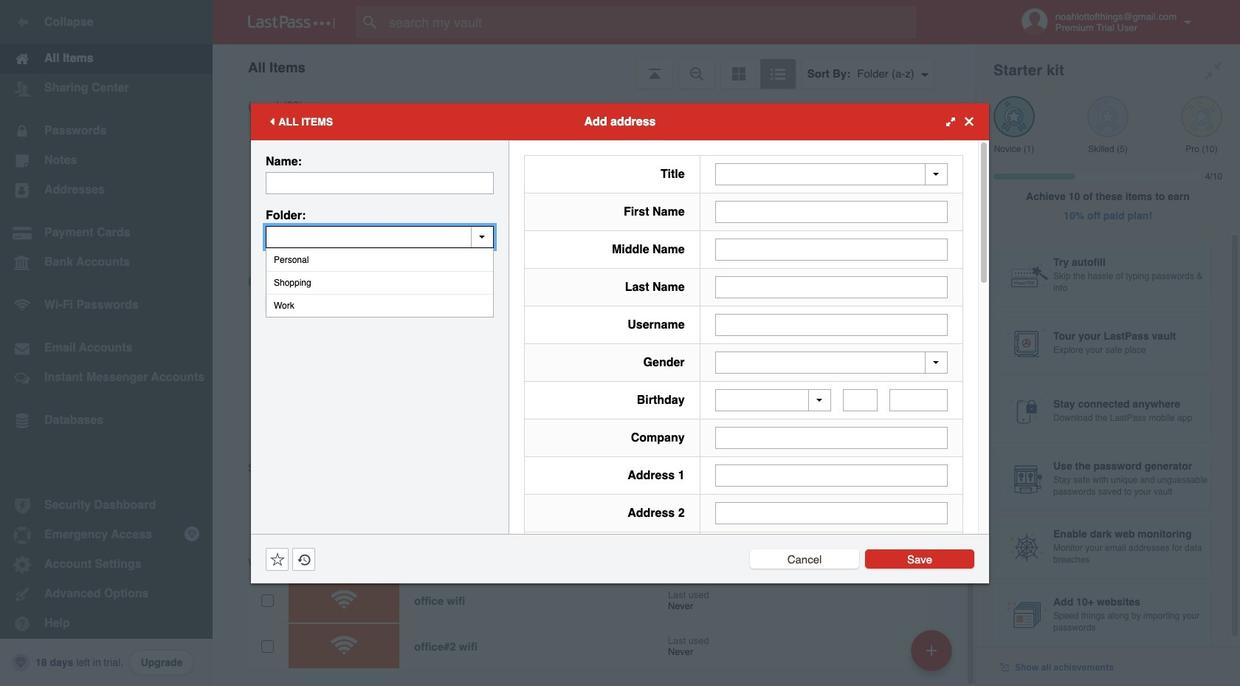 Task type: vqa. For each thing, say whether or not it's contained in the screenshot.
Vault options navigation
yes



Task type: locate. For each thing, give the bounding box(es) containing it.
new item image
[[927, 645, 937, 655]]

dialog
[[251, 103, 990, 686]]

None text field
[[266, 226, 494, 248], [715, 238, 948, 260], [843, 389, 878, 411], [266, 226, 494, 248], [715, 238, 948, 260], [843, 389, 878, 411]]

None text field
[[266, 172, 494, 194], [715, 201, 948, 223], [715, 276, 948, 298], [715, 313, 948, 336], [890, 389, 948, 411], [715, 427, 948, 449], [715, 465, 948, 487], [715, 502, 948, 524], [266, 172, 494, 194], [715, 201, 948, 223], [715, 276, 948, 298], [715, 313, 948, 336], [890, 389, 948, 411], [715, 427, 948, 449], [715, 465, 948, 487], [715, 502, 948, 524]]

lastpass image
[[248, 16, 335, 29]]



Task type: describe. For each thing, give the bounding box(es) containing it.
new item navigation
[[906, 626, 962, 686]]

search my vault text field
[[356, 6, 946, 38]]

vault options navigation
[[213, 44, 976, 89]]

main navigation navigation
[[0, 0, 213, 686]]

Search search field
[[356, 6, 946, 38]]



